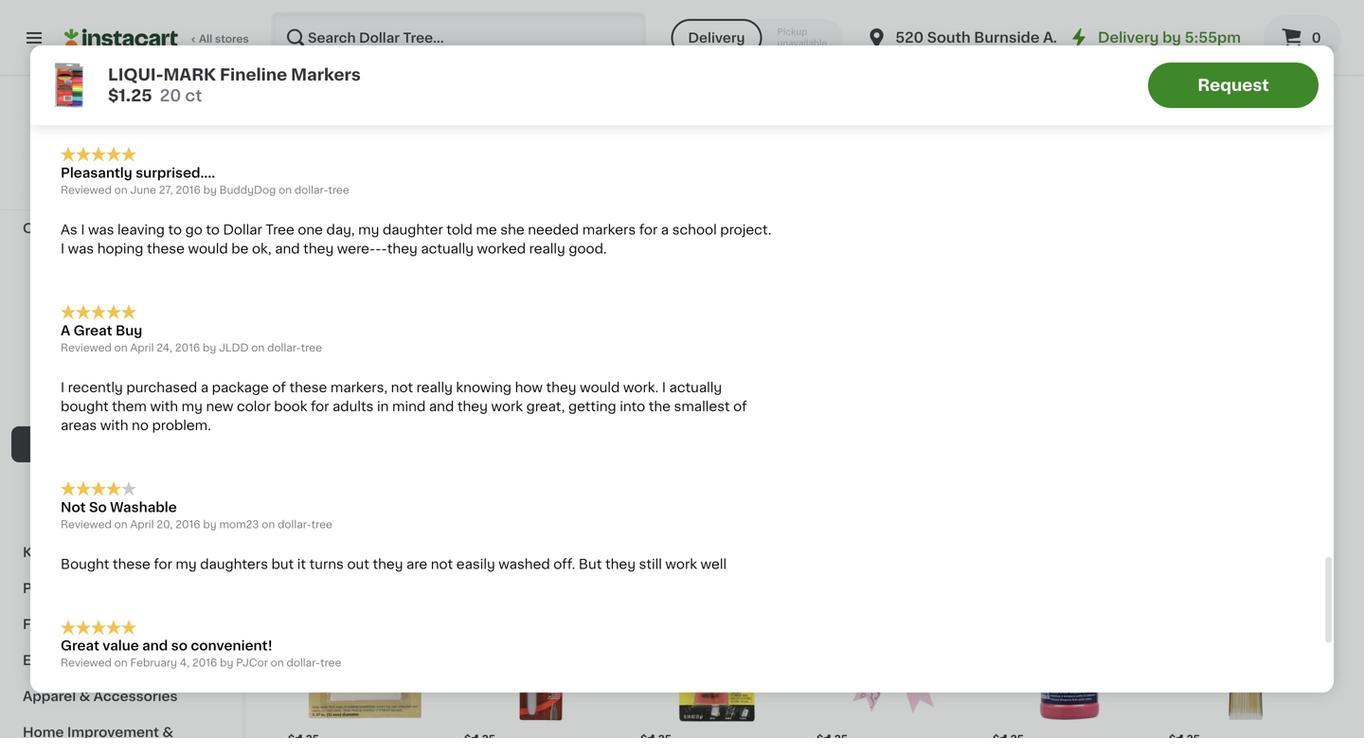 Task type: vqa. For each thing, say whether or not it's contained in the screenshot.


Task type: describe. For each thing, give the bounding box(es) containing it.
by left the 5:55pm
[[1163, 31, 1182, 45]]

floral link
[[11, 607, 230, 643]]

tree inside pleasantly surprised.... reviewed on june 27, 2016 by buddydog on dollar-tree
[[328, 185, 350, 195]]

day,
[[327, 223, 355, 236]]

by inside "great value and so convenient! reviewed on february 4, 2016 by pjcor on dollar-tree"
[[220, 658, 233, 668]]

other office supplies link
[[11, 390, 230, 427]]

actually inside as i was leaving to go to dollar tree one day, my daughter told me she needed markers for a school project. i was hoping these would be ok, and they were---they actually worked really good.
[[421, 242, 474, 255]]

2 to from the left
[[206, 223, 220, 236]]

arts
[[67, 510, 94, 523]]

markers,
[[331, 381, 388, 394]]

it
[[297, 558, 306, 571]]

tree inside "great value and so convenient! reviewed on february 4, 2016 by pjcor on dollar-tree"
[[320, 658, 342, 668]]

1 vertical spatial electronics
[[23, 654, 100, 667]]

a great buy reviewed on april 24, 2016 by jldd on dollar-tree
[[61, 324, 322, 353]]

gift
[[77, 582, 104, 595]]

not
[[61, 501, 86, 514]]

1 to from the left
[[168, 223, 182, 236]]

jldd
[[219, 343, 249, 353]]

2016 inside not so washable reviewed on april 20, 2016 by mom23 on dollar-tree
[[176, 519, 201, 530]]

essentials
[[79, 114, 149, 127]]

prang washable tempera paint button
[[284, 0, 445, 222]]

apparel & accessories
[[23, 690, 178, 703]]

me
[[476, 223, 497, 236]]

2 vertical spatial my
[[176, 558, 197, 571]]

1 vertical spatial work
[[666, 558, 698, 571]]

accessories
[[94, 690, 178, 703]]

20,
[[157, 519, 173, 530]]

27,
[[159, 185, 173, 195]]

2
[[461, 228, 467, 239]]

office for electronics
[[34, 474, 76, 487]]

$1.25
[[108, 88, 152, 104]]

she
[[501, 223, 525, 236]]

off.
[[554, 558, 576, 571]]

dollar- inside pleasantly surprised.... reviewed on june 27, 2016 by buddydog on dollar-tree
[[295, 185, 328, 195]]

problem.
[[152, 419, 211, 432]]

avenue
[[1044, 31, 1098, 45]]

office for organization
[[34, 366, 76, 379]]

all stores link
[[64, 11, 250, 64]]

my inside i recently purchased a package of these markers, not really knowing how they would work. i actually bought them with my new color book for adults in mind and they work great, getting into the smallest of areas with no problem.
[[182, 400, 203, 413]]

great,
[[527, 400, 565, 413]]

so
[[89, 501, 107, 514]]

in
[[377, 400, 389, 413]]

prang washable tempera paint
[[284, 172, 391, 204]]

pleasantly
[[61, 166, 132, 180]]

0 vertical spatial supplies
[[121, 402, 179, 415]]

by inside the 'a great buy reviewed on april 24, 2016 by jldd on dollar-tree'
[[203, 343, 216, 353]]

dollar inside as i was leaving to go to dollar tree one day, my daughter told me she needed markers for a school project. i was hoping these would be ok, and they were---they actually worked really good.
[[223, 223, 262, 236]]

office organization
[[34, 366, 165, 379]]

dollar- inside not so washable reviewed on april 20, 2016 by mom23 on dollar-tree
[[278, 519, 312, 530]]

really inside i recently purchased a package of these markers, not really knowing how they would work. i actually bought them with my new color book for adults in mind and they work great, getting into the smallest of areas with no problem.
[[417, 381, 453, 394]]

they up great,
[[546, 381, 577, 394]]

delivery button
[[671, 19, 763, 57]]

worked
[[477, 242, 526, 255]]

on down everyday store prices link
[[114, 185, 128, 195]]

2016 inside "great value and so convenient! reviewed on february 4, 2016 by pjcor on dollar-tree"
[[192, 658, 217, 668]]

they down daughter
[[387, 242, 418, 255]]

100% satisfaction guarantee
[[48, 182, 201, 193]]

reviewed inside "great value and so convenient! reviewed on february 4, 2016 by pjcor on dollar-tree"
[[61, 658, 112, 668]]

party
[[23, 582, 60, 595]]

holiday essentials
[[23, 114, 149, 127]]

everyday store prices link
[[57, 161, 185, 176]]

go
[[185, 223, 203, 236]]

new
[[206, 400, 234, 413]]

not inside i recently purchased a package of these markers, not really knowing how they would work. i actually bought them with my new color book for adults in mind and they work great, getting into the smallest of areas with no problem.
[[391, 381, 413, 394]]

everyday
[[57, 163, 107, 174]]

bought
[[61, 558, 109, 571]]

apparel
[[23, 690, 76, 703]]

instacart logo image
[[64, 27, 178, 49]]

dollar tree
[[84, 141, 158, 154]]

surprised....
[[136, 166, 215, 180]]

ok,
[[252, 242, 272, 255]]

pencils
[[85, 294, 133, 307]]

pjcor
[[236, 658, 268, 668]]

on down the buy
[[114, 343, 128, 353]]

ct inside button
[[470, 228, 481, 239]]

5:55pm
[[1185, 31, 1242, 45]]

see
[[61, 88, 81, 98]]

prices
[[140, 163, 174, 174]]

request
[[1198, 77, 1270, 93]]

great inside "great value and so convenient! reviewed on february 4, 2016 by pjcor on dollar-tree"
[[61, 639, 99, 653]]

100% satisfaction guarantee button
[[29, 176, 212, 195]]

were-
[[337, 242, 376, 255]]

pens & pencils link
[[11, 282, 230, 318]]

stores
[[215, 34, 249, 44]]

all
[[199, 34, 213, 44]]

2 ct button
[[461, 0, 622, 241]]

they left still
[[606, 558, 636, 571]]

i recently purchased a package of these markers, not really knowing how they would work. i actually bought them with my new color book for adults in mind and they work great, getting into the smallest of areas with no problem.
[[61, 381, 747, 432]]

request button
[[1149, 63, 1319, 108]]

mark
[[163, 67, 216, 83]]

product group containing 2 ct
[[461, 0, 622, 241]]

0 vertical spatial electronics
[[79, 474, 154, 487]]

really inside as i was leaving to go to dollar tree one day, my daughter told me she needed markers for a school project. i was hoping these would be ok, and they were---they actually worked really good.
[[529, 242, 566, 255]]

craft
[[83, 222, 119, 235]]

100%
[[48, 182, 77, 193]]

great inside the 'a great buy reviewed on april 24, 2016 by jldd on dollar-tree'
[[74, 324, 112, 337]]

delivery for delivery by 5:55pm
[[1098, 31, 1160, 45]]

1 vertical spatial not
[[431, 558, 453, 571]]

reviewed inside not so washable reviewed on april 20, 2016 by mom23 on dollar-tree
[[61, 519, 112, 530]]

book
[[274, 400, 308, 413]]

good.
[[569, 242, 607, 255]]

one
[[298, 223, 323, 236]]

burnside
[[975, 31, 1040, 45]]

2 ct
[[461, 228, 481, 239]]

dollar- inside the 'a great buy reviewed on april 24, 2016 by jldd on dollar-tree'
[[267, 343, 301, 353]]

office inside other office supplies link
[[76, 402, 118, 415]]

2 - from the left
[[381, 242, 387, 255]]

these inside i recently purchased a package of these markers, not really knowing how they would work. i actually bought them with my new color book for adults in mind and they work great, getting into the smallest of areas with no problem.
[[289, 381, 327, 394]]

520 south burnside avenue
[[896, 31, 1098, 45]]

electronics link
[[11, 643, 230, 679]]

for inside as i was leaving to go to dollar tree one day, my daughter told me she needed markers for a school project. i was hoping these would be ok, and they were---they actually worked really good.
[[640, 223, 658, 236]]

see more button
[[61, 85, 110, 101]]

everyday store prices
[[57, 163, 174, 174]]

value
[[103, 639, 139, 653]]

a inside as i was leaving to go to dollar tree one day, my daughter told me she needed markers for a school project. i was hoping these would be ok, and they were---they actually worked really good.
[[661, 223, 669, 236]]

these inside as i was leaving to go to dollar tree one day, my daughter told me she needed markers for a school project. i was hoping these would be ok, and they were---they actually worked really good.
[[147, 242, 185, 255]]

adults
[[333, 400, 374, 413]]

1 vertical spatial was
[[68, 242, 94, 255]]

baby
[[23, 186, 58, 199]]

store
[[110, 163, 138, 174]]

& for gift
[[63, 582, 74, 595]]

are
[[407, 558, 428, 571]]

south
[[928, 31, 971, 45]]

april for washable
[[130, 519, 154, 530]]

fineline
[[220, 67, 287, 83]]

1 vertical spatial with
[[100, 419, 128, 432]]

kids arts & crafts link
[[11, 499, 230, 535]]



Task type: locate. For each thing, give the bounding box(es) containing it.
supplies down kids arts & crafts link
[[79, 546, 138, 559]]

washable up 20, at the bottom of the page
[[110, 501, 177, 514]]

0 vertical spatial would
[[188, 242, 228, 255]]

needed
[[528, 223, 579, 236]]

pens & pencils
[[34, 294, 133, 307]]

markers
[[291, 67, 361, 83]]

june
[[130, 185, 156, 195]]

0 horizontal spatial would
[[188, 242, 228, 255]]

tree right prang
[[328, 185, 350, 195]]

by left the jldd
[[203, 343, 216, 353]]

still
[[639, 558, 662, 571]]

prang
[[284, 172, 323, 185]]

1 reviewed from the top
[[61, 185, 112, 195]]

leaving
[[118, 223, 165, 236]]

tempera
[[284, 191, 342, 204]]

by inside pleasantly surprised.... reviewed on june 27, 2016 by buddydog on dollar-tree
[[203, 185, 217, 195]]

- right 'were-'
[[381, 242, 387, 255]]

i right as
[[81, 223, 85, 236]]

and up february
[[142, 639, 168, 653]]

office up not at the left of page
[[34, 474, 76, 487]]

notebooks & paper link
[[11, 318, 230, 354]]

for right markers at top
[[640, 223, 658, 236]]

on right buddydog
[[279, 185, 292, 195]]

to right go
[[206, 223, 220, 236]]

dollar up be
[[223, 223, 262, 236]]

& left craft
[[69, 222, 80, 235]]

mom23
[[219, 519, 259, 530]]

kitchen
[[23, 546, 76, 559]]

as
[[61, 223, 78, 236]]

4,
[[180, 658, 190, 668]]

0 horizontal spatial ct
[[185, 88, 202, 104]]

kitchen supplies
[[23, 546, 138, 559]]

& left paper
[[111, 330, 122, 343]]

reviewed inside the 'a great buy reviewed on april 24, 2016 by jldd on dollar-tree'
[[61, 343, 112, 353]]

0 vertical spatial these
[[147, 242, 185, 255]]

household
[[23, 150, 97, 163]]

2016 right 4,
[[192, 658, 217, 668]]

washable up paint
[[326, 172, 391, 185]]

1 vertical spatial actually
[[670, 381, 722, 394]]

the
[[649, 400, 671, 413]]

office down baby
[[23, 222, 66, 235]]

for inside i recently purchased a package of these markers, not really knowing how they would work. i actually bought them with my new color book for adults in mind and they work great, getting into the smallest of areas with no problem.
[[311, 400, 329, 413]]

other office supplies
[[34, 402, 179, 415]]

of
[[272, 381, 286, 394], [734, 400, 747, 413]]

my up problem.
[[182, 400, 203, 413]]

1 vertical spatial washable
[[110, 501, 177, 514]]

my inside as i was leaving to go to dollar tree one day, my daughter told me she needed markers for a school project. i was hoping these would be ok, and they were---they actually worked really good.
[[358, 223, 379, 236]]

electronics up so at left
[[79, 474, 154, 487]]

2 vertical spatial these
[[113, 558, 151, 571]]

notebooks
[[34, 330, 107, 343]]

1 vertical spatial would
[[580, 381, 620, 394]]

and inside i recently purchased a package of these markers, not really knowing how they would work. i actually bought them with my new color book for adults in mind and they work great, getting into the smallest of areas with no problem.
[[429, 400, 454, 413]]

0 vertical spatial not
[[391, 381, 413, 394]]

None search field
[[271, 11, 647, 64]]

1 horizontal spatial of
[[734, 400, 747, 413]]

not so washable reviewed on april 20, 2016 by mom23 on dollar-tree
[[61, 501, 333, 530]]

these up 'book'
[[289, 381, 327, 394]]

office & craft
[[23, 222, 119, 235]]

supplies down kitchen supplies link
[[107, 582, 166, 595]]

1 horizontal spatial dollar
[[223, 223, 262, 236]]

& left gift
[[63, 582, 74, 595]]

& for pencils
[[71, 294, 81, 307]]

1 horizontal spatial ct
[[470, 228, 481, 239]]

3 reviewed from the top
[[61, 519, 112, 530]]

pleasantly surprised.... reviewed on june 27, 2016 by buddydog on dollar-tree
[[61, 166, 350, 195]]

and
[[275, 242, 300, 255], [429, 400, 454, 413], [142, 639, 168, 653]]

1 horizontal spatial delivery
[[1098, 31, 1160, 45]]

0 horizontal spatial a
[[201, 381, 209, 394]]

markers
[[583, 223, 636, 236]]

1 horizontal spatial actually
[[670, 381, 722, 394]]

convenient!
[[191, 639, 273, 653]]

a inside i recently purchased a package of these markers, not really knowing how they would work. i actually bought them with my new color book for adults in mind and they work great, getting into the smallest of areas with no problem.
[[201, 381, 209, 394]]

with down purchased
[[150, 400, 178, 413]]

and inside "great value and so convenient! reviewed on february 4, 2016 by pjcor on dollar-tree"
[[142, 639, 168, 653]]

a
[[661, 223, 669, 236], [201, 381, 209, 394]]

smallest
[[674, 400, 730, 413]]

for right 'book'
[[311, 400, 329, 413]]

1 vertical spatial for
[[311, 400, 329, 413]]

0 vertical spatial a
[[661, 223, 669, 236]]

0 vertical spatial with
[[150, 400, 178, 413]]

2 april from the top
[[130, 519, 154, 530]]

4 reviewed from the top
[[61, 658, 112, 668]]

kitchen supplies link
[[11, 535, 230, 571]]

0 horizontal spatial really
[[417, 381, 453, 394]]

2 vertical spatial and
[[142, 639, 168, 653]]

dollar- up one on the top left
[[295, 185, 328, 195]]

0 vertical spatial washable
[[326, 172, 391, 185]]

- down paint
[[376, 242, 381, 255]]

1 horizontal spatial a
[[661, 223, 669, 236]]

0 vertical spatial of
[[272, 381, 286, 394]]

0 vertical spatial and
[[275, 242, 300, 255]]

on right the jldd
[[251, 343, 265, 353]]

& for accessories
[[79, 690, 90, 703]]

washable inside prang washable tempera paint
[[326, 172, 391, 185]]

office down recently
[[76, 402, 118, 415]]

1 horizontal spatial to
[[206, 223, 220, 236]]

2 vertical spatial supplies
[[107, 582, 166, 595]]

1 vertical spatial my
[[182, 400, 203, 413]]

my up 'were-'
[[358, 223, 379, 236]]

tree up prices
[[128, 141, 158, 154]]

party & gift supplies link
[[11, 571, 230, 607]]

1 horizontal spatial work
[[666, 558, 698, 571]]

tree up 'book'
[[301, 343, 322, 353]]

actually down 2
[[421, 242, 474, 255]]

1 vertical spatial of
[[734, 400, 747, 413]]

dollar- inside "great value and so convenient! reviewed on february 4, 2016 by pjcor on dollar-tree"
[[287, 658, 320, 668]]

these up party & gift supplies
[[113, 558, 151, 571]]

work
[[491, 400, 523, 413], [666, 558, 698, 571]]

1 vertical spatial great
[[61, 639, 99, 653]]

tree inside the dollar tree link
[[128, 141, 158, 154]]

0
[[1312, 31, 1322, 45]]

they down one on the top left
[[303, 242, 334, 255]]

would inside i recently purchased a package of these markers, not really knowing how they would work. i actually bought them with my new color book for adults in mind and they work great, getting into the smallest of areas with no problem.
[[580, 381, 620, 394]]

for down 20, at the bottom of the page
[[154, 558, 172, 571]]

product group containing prang washable tempera paint
[[284, 0, 445, 222]]

product group
[[284, 0, 445, 222], [461, 0, 622, 241], [637, 0, 798, 203], [1166, 0, 1327, 245], [284, 562, 445, 738], [461, 562, 622, 738], [637, 562, 798, 738]]

1 vertical spatial supplies
[[79, 546, 138, 559]]

and inside as i was leaving to go to dollar tree one day, my daughter told me she needed markers for a school project. i was hoping these would be ok, and they were---they actually worked really good.
[[275, 242, 300, 255]]

hoping
[[97, 242, 144, 255]]

0 vertical spatial work
[[491, 400, 523, 413]]

tree up ok,
[[266, 223, 295, 236]]

1 vertical spatial really
[[417, 381, 453, 394]]

ct
[[185, 88, 202, 104], [470, 228, 481, 239]]

0 vertical spatial for
[[640, 223, 658, 236]]

tree right pjcor
[[320, 658, 342, 668]]

and right mind in the left of the page
[[429, 400, 454, 413]]

delivery inside delivery button
[[688, 31, 745, 45]]

by left mom23
[[203, 519, 217, 530]]

reviewed down so at left
[[61, 519, 112, 530]]

getting
[[569, 400, 617, 413]]

1 horizontal spatial with
[[150, 400, 178, 413]]

office inside office & craft link
[[23, 222, 66, 235]]

ct right 2
[[470, 228, 481, 239]]

1 vertical spatial tree
[[266, 223, 295, 236]]

0 vertical spatial ct
[[185, 88, 202, 104]]

color
[[237, 400, 271, 413]]

1 vertical spatial dollar
[[223, 223, 262, 236]]

was up hoping
[[88, 223, 114, 236]]

0 horizontal spatial actually
[[421, 242, 474, 255]]

organization
[[79, 366, 165, 379]]

buy
[[116, 324, 142, 337]]

★★★★★
[[61, 147, 136, 162], [61, 147, 136, 162], [61, 305, 136, 320], [61, 305, 136, 320], [61, 481, 136, 497], [61, 481, 136, 497], [61, 620, 136, 635], [61, 620, 136, 635]]

0 horizontal spatial dollar
[[84, 141, 125, 154]]

kids
[[34, 510, 63, 523]]

2 vertical spatial for
[[154, 558, 172, 571]]

& for craft
[[69, 222, 80, 235]]

not up mind in the left of the page
[[391, 381, 413, 394]]

recently
[[68, 381, 123, 394]]

dollar-
[[295, 185, 328, 195], [267, 343, 301, 353], [278, 519, 312, 530], [287, 658, 320, 668]]

dollar- right pjcor
[[287, 658, 320, 668]]

dollar- up it
[[278, 519, 312, 530]]

reviewed down a
[[61, 343, 112, 353]]

office up other
[[34, 366, 76, 379]]

to
[[168, 223, 182, 236], [206, 223, 220, 236]]

2016 right 24,
[[175, 343, 200, 353]]

1 vertical spatial these
[[289, 381, 327, 394]]

baby link
[[11, 174, 230, 210]]

would
[[188, 242, 228, 255], [580, 381, 620, 394]]

2016 right 20, at the bottom of the page
[[176, 519, 201, 530]]

by down convenient!
[[220, 658, 233, 668]]

bought
[[61, 400, 109, 413]]

school
[[673, 223, 717, 236]]

really down needed
[[529, 242, 566, 255]]

holiday
[[23, 114, 76, 127]]

delivery by 5:55pm
[[1098, 31, 1242, 45]]

service type group
[[671, 19, 843, 57]]

actually inside i recently purchased a package of these markers, not really knowing how they would work. i actually bought them with my new color book for adults in mind and they work great, getting into the smallest of areas with no problem.
[[670, 381, 722, 394]]

was down as
[[68, 242, 94, 255]]

ct down mark at the left of page
[[185, 88, 202, 104]]

purchased
[[126, 381, 197, 394]]

on down value
[[114, 658, 128, 668]]

would down go
[[188, 242, 228, 255]]

by right guarantee at top left
[[203, 185, 217, 195]]

not
[[391, 381, 413, 394], [431, 558, 453, 571]]

would up getting
[[580, 381, 620, 394]]

reviewed
[[61, 185, 112, 195], [61, 343, 112, 353], [61, 519, 112, 530], [61, 658, 112, 668]]

supplies up no
[[121, 402, 179, 415]]

1 horizontal spatial washable
[[326, 172, 391, 185]]

with down the other office supplies
[[100, 419, 128, 432]]

washed
[[499, 558, 550, 571]]

0 horizontal spatial for
[[154, 558, 172, 571]]

february
[[130, 658, 177, 668]]

delivery inside the delivery by 5:55pm link
[[1098, 31, 1160, 45]]

great left value
[[61, 639, 99, 653]]

0 vertical spatial was
[[88, 223, 114, 236]]

guarantee
[[146, 182, 201, 193]]

tree up turns
[[312, 519, 333, 530]]

work down how
[[491, 400, 523, 413]]

2016 down surprised....
[[176, 185, 201, 195]]

april left 20, at the bottom of the page
[[130, 519, 154, 530]]

0 vertical spatial tree
[[128, 141, 158, 154]]

1 - from the left
[[376, 242, 381, 255]]

& right apparel
[[79, 690, 90, 703]]

more
[[83, 88, 110, 98]]

they down knowing
[[458, 400, 488, 413]]

0 vertical spatial great
[[74, 324, 112, 337]]

0 vertical spatial really
[[529, 242, 566, 255]]

0 horizontal spatial work
[[491, 400, 523, 413]]

by
[[1163, 31, 1182, 45], [203, 185, 217, 195], [203, 343, 216, 353], [203, 519, 217, 530], [220, 658, 233, 668]]

work right still
[[666, 558, 698, 571]]

tree
[[128, 141, 158, 154], [266, 223, 295, 236]]

tree inside not so washable reviewed on april 20, 2016 by mom23 on dollar-tree
[[312, 519, 333, 530]]

a up new
[[201, 381, 209, 394]]

of up 'book'
[[272, 381, 286, 394]]

electronics up apparel
[[23, 654, 100, 667]]

2016 inside the 'a great buy reviewed on april 24, 2016 by jldd on dollar-tree'
[[175, 343, 200, 353]]

my left daughters
[[176, 558, 197, 571]]

0 vertical spatial dollar
[[84, 141, 125, 154]]

reviewed down pleasantly
[[61, 185, 112, 195]]

office inside office organization link
[[34, 366, 76, 379]]

0 horizontal spatial of
[[272, 381, 286, 394]]

office for &
[[23, 222, 66, 235]]

and right ok,
[[275, 242, 300, 255]]

would inside as i was leaving to go to dollar tree one day, my daughter told me she needed markers for a school project. i was hoping these would be ok, and they were---they actually worked really good.
[[188, 242, 228, 255]]

1 vertical spatial april
[[130, 519, 154, 530]]

i down as
[[61, 242, 65, 255]]

electronics
[[79, 474, 154, 487], [23, 654, 100, 667]]

0 vertical spatial actually
[[421, 242, 474, 255]]

& right arts
[[97, 510, 108, 523]]

bought these for my daughters but it turns out they are not easily washed off. but they still work well
[[61, 558, 727, 571]]

work.
[[624, 381, 659, 394]]

on right mom23
[[262, 519, 275, 530]]

a left school at top
[[661, 223, 669, 236]]

0 horizontal spatial and
[[142, 639, 168, 653]]

buddydog
[[220, 185, 276, 195]]

tree inside the 'a great buy reviewed on april 24, 2016 by jldd on dollar-tree'
[[301, 343, 322, 353]]

0 vertical spatial april
[[130, 343, 154, 353]]

reviewed up apparel & accessories
[[61, 658, 112, 668]]

1 horizontal spatial not
[[431, 558, 453, 571]]

i up other
[[61, 381, 65, 394]]

these down 'leaving'
[[147, 242, 185, 255]]

april inside the 'a great buy reviewed on april 24, 2016 by jldd on dollar-tree'
[[130, 343, 154, 353]]

0 horizontal spatial with
[[100, 419, 128, 432]]

april down the buy
[[130, 343, 154, 353]]

1 horizontal spatial for
[[311, 400, 329, 413]]

tree inside as i was leaving to go to dollar tree one day, my daughter told me she needed markers for a school project. i was hoping these would be ok, and they were---they actually worked really good.
[[266, 223, 295, 236]]

daughters
[[200, 558, 268, 571]]

dollar up everyday store prices
[[84, 141, 125, 154]]

1 vertical spatial and
[[429, 400, 454, 413]]

april for buy
[[130, 343, 154, 353]]

great right a
[[74, 324, 112, 337]]

really up mind in the left of the page
[[417, 381, 453, 394]]

not right are at bottom
[[431, 558, 453, 571]]

&
[[69, 222, 80, 235], [71, 294, 81, 307], [111, 330, 122, 343], [97, 510, 108, 523], [63, 582, 74, 595], [79, 690, 90, 703]]

april inside not so washable reviewed on april 20, 2016 by mom23 on dollar-tree
[[130, 519, 154, 530]]

delivery for delivery
[[688, 31, 745, 45]]

household link
[[11, 138, 230, 174]]

& for paper
[[111, 330, 122, 343]]

they left are at bottom
[[373, 558, 403, 571]]

& right pens
[[71, 294, 81, 307]]

of right smallest
[[734, 400, 747, 413]]

out
[[347, 558, 370, 571]]

other
[[34, 402, 73, 415]]

0 vertical spatial my
[[358, 223, 379, 236]]

to left go
[[168, 223, 182, 236]]

0 horizontal spatial not
[[391, 381, 413, 394]]

2 horizontal spatial for
[[640, 223, 658, 236]]

washable
[[326, 172, 391, 185], [110, 501, 177, 514]]

2016 inside pleasantly surprised.... reviewed on june 27, 2016 by buddydog on dollar-tree
[[176, 185, 201, 195]]

1 vertical spatial ct
[[470, 228, 481, 239]]

1 horizontal spatial would
[[580, 381, 620, 394]]

1 vertical spatial a
[[201, 381, 209, 394]]

by inside not so washable reviewed on april 20, 2016 by mom23 on dollar-tree
[[203, 519, 217, 530]]

2 horizontal spatial and
[[429, 400, 454, 413]]

washable inside not so washable reviewed on april 20, 2016 by mom23 on dollar-tree
[[110, 501, 177, 514]]

0 horizontal spatial to
[[168, 223, 182, 236]]

actually up smallest
[[670, 381, 722, 394]]

office inside "office electronics" link
[[34, 474, 76, 487]]

1 horizontal spatial tree
[[266, 223, 295, 236]]

1 horizontal spatial and
[[275, 242, 300, 255]]

dollar- right the jldd
[[267, 343, 301, 353]]

0 horizontal spatial delivery
[[688, 31, 745, 45]]

on right pjcor
[[271, 658, 284, 668]]

delivery
[[1098, 31, 1160, 45], [688, 31, 745, 45]]

2 reviewed from the top
[[61, 343, 112, 353]]

on up kitchen supplies link
[[114, 519, 128, 530]]

office electronics
[[34, 474, 154, 487]]

reviewed inside pleasantly surprised.... reviewed on june 27, 2016 by buddydog on dollar-tree
[[61, 185, 112, 195]]

0 horizontal spatial washable
[[110, 501, 177, 514]]

i up the the
[[662, 381, 666, 394]]

1 april from the top
[[130, 343, 154, 353]]

dollar tree logo image
[[103, 99, 139, 135]]

paper
[[125, 330, 164, 343]]

holiday essentials link
[[11, 102, 230, 138]]

1 horizontal spatial really
[[529, 242, 566, 255]]

paint
[[346, 191, 380, 204]]

them
[[112, 400, 147, 413]]

& inside 'link'
[[71, 294, 81, 307]]

0 horizontal spatial tree
[[128, 141, 158, 154]]

but
[[272, 558, 294, 571]]

dollar
[[84, 141, 125, 154], [223, 223, 262, 236]]

knowing
[[456, 381, 512, 394]]

work inside i recently purchased a package of these markers, not really knowing how they would work. i actually bought them with my new color book for adults in mind and they work great, getting into the smallest of areas with no problem.
[[491, 400, 523, 413]]

ct inside the liqui-mark fineline markers $1.25 20 ct
[[185, 88, 202, 104]]



